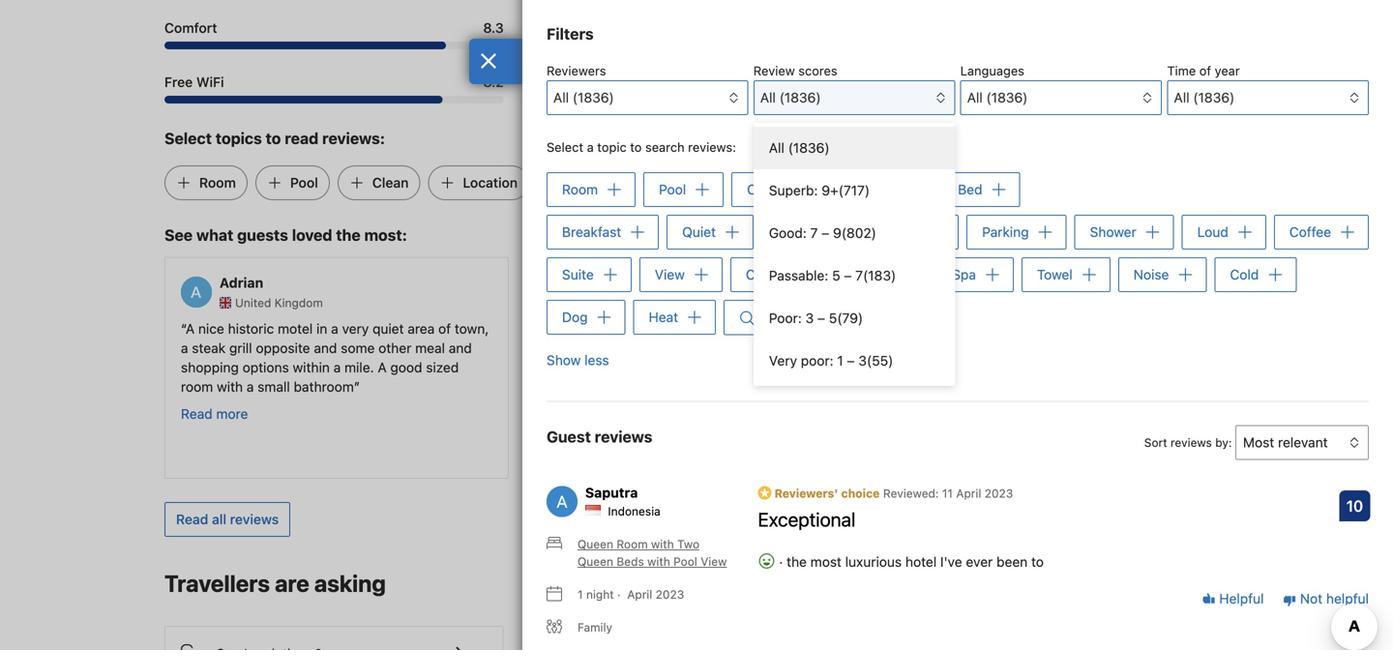 Task type: describe. For each thing, give the bounding box(es) containing it.
shower
[[1090, 224, 1137, 240]]

(1836) inside all (1836) link
[[788, 140, 830, 156]]

meal
[[415, 340, 445, 356]]

good:
[[769, 225, 807, 241]]

0 horizontal spatial 3
[[806, 310, 814, 326]]

south
[[668, 321, 703, 337]]

1 vertical spatial "
[[354, 379, 360, 395]]

united kingdom image
[[220, 297, 231, 309]]

guests
[[237, 226, 288, 244]]

of inside filter reviews region
[[1200, 63, 1212, 78]]

– for 3
[[818, 310, 825, 326]]

0 vertical spatial 2023
[[985, 487, 1013, 500]]

saputra
[[585, 485, 638, 501]]

clean
[[573, 340, 606, 356]]

0 vertical spatial view
[[655, 267, 685, 283]]

two
[[677, 537, 700, 551]]

time
[[1167, 63, 1196, 78]]

1 horizontal spatial location
[[844, 181, 897, 197]]

review scores
[[754, 63, 838, 78]]

· the most luxurious hotel i've ever been to
[[776, 554, 1044, 570]]

comfort
[[164, 20, 217, 36]]

loud
[[1198, 224, 1229, 240]]

more for " great location,  just south of downtown area. very clean and comfortable.
[[576, 367, 608, 383]]

0 horizontal spatial room
[[199, 174, 236, 190]]

superb: 9+ (717)
[[769, 182, 870, 198]]

1 vertical spatial 5
[[829, 310, 837, 326]]

1 and from the left
[[314, 340, 337, 356]]

filters
[[547, 25, 594, 43]]

all for time of year
[[1174, 90, 1190, 105]]

location,
[[585, 321, 638, 337]]

are
[[275, 570, 309, 597]]

0 horizontal spatial april
[[627, 588, 652, 601]]

pool down search in the left top of the page
[[659, 181, 686, 197]]

all (1836) button for languages
[[961, 80, 1162, 115]]

1 inside filter reviews region
[[837, 353, 844, 369]]

read
[[285, 129, 319, 147]]

all up superb:
[[769, 140, 785, 156]]

all (1836) for time of year
[[1174, 90, 1235, 105]]

downtown
[[723, 321, 787, 337]]

reviews for sort
[[1171, 436, 1212, 449]]

show
[[547, 352, 581, 368]]

travellers are asking
[[164, 570, 386, 597]]

for
[[566, 20, 584, 36]]

good inside retro hotel with a good vibe. a great pool (which was too hot tbh)
[[1022, 321, 1054, 337]]

see availability
[[1122, 577, 1217, 593]]

2 horizontal spatial read more button
[[901, 366, 968, 385]]

languages
[[961, 63, 1025, 78]]

read all reviews
[[176, 511, 279, 527]]

(1836) for languages
[[987, 90, 1028, 105]]

not helpful button
[[1283, 589, 1369, 609]]

bathroom
[[294, 379, 354, 395]]

helpful
[[1216, 591, 1264, 607]]

2 and from the left
[[449, 340, 472, 356]]

reviewed: 11 april 2023
[[883, 487, 1013, 500]]

pool inside the queen room with two queen beds with pool view
[[674, 555, 698, 568]]

hot
[[998, 340, 1019, 356]]

toilet
[[858, 267, 891, 283]]

all (1836) for languages
[[967, 90, 1028, 105]]

passable:
[[769, 268, 829, 284]]

australia image
[[580, 297, 591, 309]]

all (1836) button for reviewers
[[547, 80, 748, 115]]

town,
[[455, 321, 489, 337]]

indonesia
[[608, 504, 661, 518]]

too
[[974, 340, 995, 356]]

retro hotel with a good vibe. a great pool (which was too hot tbh)
[[901, 321, 1167, 356]]

pool
[[1140, 321, 1167, 337]]

night
[[586, 588, 614, 601]]

read for a nice historic motel in a very quiet area of town, a steak grill opposite and some other meal and shopping options within a mile. a good sized room with a small bathroom read more button
[[181, 406, 213, 422]]

2 horizontal spatial to
[[1032, 554, 1044, 570]]

value
[[527, 20, 562, 36]]

1 vertical spatial 1
[[578, 588, 583, 601]]

read more button for a nice historic motel in a very quiet area of town, a steak grill opposite and some other meal and shopping options within a mile. a good sized room with a small bathroom
[[181, 404, 248, 424]]

" for " great location,  just south of downtown area. very clean and comfortable.
[[541, 321, 546, 337]]

(183)
[[863, 268, 896, 284]]

nice
[[198, 321, 224, 337]]

queen room with two queen beds with pool view
[[578, 537, 727, 568]]

free wifi
[[164, 74, 224, 90]]

(1836) for reviewers
[[573, 90, 614, 105]]

read more for " a nice historic motel in a very quiet area of town, a steak grill opposite and some other meal and shopping options within a mile. a good sized room with a small bathroom
[[181, 406, 248, 422]]

1 horizontal spatial a
[[378, 359, 387, 375]]

10
[[1347, 497, 1363, 515]]

1 vertical spatial 2023
[[656, 588, 684, 601]]

mile.
[[345, 359, 374, 375]]

queen room with two queen beds with pool view link
[[547, 535, 735, 570]]

topics
[[216, 129, 262, 147]]

all for reviewers
[[553, 90, 569, 105]]

poor: 3 – 5 (79)
[[769, 310, 863, 326]]

steak
[[192, 340, 226, 356]]

free wifi 8.2 meter
[[164, 96, 504, 103]]

select for select a topic to search reviews:
[[547, 140, 584, 154]]

most
[[811, 554, 842, 570]]

sort
[[1145, 436, 1168, 449]]

reviewers' choice
[[772, 487, 880, 500]]

dog
[[562, 309, 588, 325]]

united
[[235, 296, 271, 310]]

hotel
[[906, 554, 937, 570]]

area
[[408, 321, 435, 337]]

room
[[181, 379, 213, 395]]

guest
[[547, 428, 591, 446]]

claude
[[940, 275, 986, 291]]

1 horizontal spatial 3
[[859, 353, 867, 369]]

0 horizontal spatial bed
[[572, 174, 597, 190]]

good inside " a nice historic motel in a very quiet area of town, a steak grill opposite and some other meal and shopping options within a mile. a good sized room with a small bathroom
[[390, 359, 422, 375]]

filter reviews region
[[547, 22, 1369, 386]]

(802)
[[842, 225, 877, 241]]

luxembourg
[[955, 296, 1023, 310]]

see for see what guests loved the most:
[[164, 226, 193, 244]]

" for " a nice historic motel in a very quiet area of town, a steak grill opposite and some other meal and shopping options within a mile. a good sized room with a small bathroom
[[181, 321, 186, 337]]

1 horizontal spatial april
[[956, 487, 982, 500]]

pool down the read
[[290, 174, 318, 190]]

hotel
[[944, 321, 977, 337]]

all (1836) link
[[754, 127, 955, 169]]

scores
[[799, 63, 838, 78]]

united kingdom
[[235, 296, 323, 310]]

a left topic
[[587, 140, 594, 154]]

topic
[[597, 140, 627, 154]]

reviewers'
[[775, 487, 838, 500]]

passable: 5 – 7 (183)
[[769, 268, 896, 284]]

0 vertical spatial 7
[[810, 225, 818, 241]]

i've
[[941, 554, 962, 570]]

0 horizontal spatial to
[[266, 129, 281, 147]]

2 queen from the top
[[578, 555, 613, 568]]

poor:
[[769, 310, 802, 326]]

read for the right read more button
[[901, 367, 932, 383]]

a inside retro hotel with a good vibe. a great pool (which was too hot tbh)
[[1011, 321, 1018, 337]]

1 vertical spatial 7
[[856, 268, 863, 284]]

very inside filter reviews region
[[769, 353, 797, 369]]

all for languages
[[967, 90, 983, 105]]

reviewed:
[[883, 487, 939, 500]]

options
[[243, 359, 289, 375]]

very poor: 1 – 3 (55)
[[769, 353, 893, 369]]

suite
[[562, 267, 594, 283]]



Task type: vqa. For each thing, say whether or not it's contained in the screenshot.


Task type: locate. For each thing, give the bounding box(es) containing it.
– left 9
[[822, 225, 829, 241]]

family
[[578, 621, 613, 634]]

select for select topics to read reviews:
[[164, 129, 212, 147]]

and down in
[[314, 340, 337, 356]]

with
[[981, 321, 1007, 337], [217, 379, 243, 395], [651, 537, 674, 551], [647, 555, 670, 568]]

– for 5
[[844, 268, 852, 284]]

room up breakfast
[[562, 181, 598, 197]]

comfort 8.3 meter
[[164, 41, 504, 49]]

was
[[946, 340, 971, 356]]

(1836) down time of year
[[1193, 90, 1235, 105]]

0 horizontal spatial a
[[186, 321, 195, 337]]

reviews: down "free wifi 8.2" meter
[[322, 129, 385, 147]]

review
[[754, 63, 795, 78]]

(1836) down languages
[[987, 90, 1028, 105]]

reviews left by:
[[1171, 436, 1212, 449]]

3 down (79)
[[859, 353, 867, 369]]

reviews:
[[322, 129, 385, 147], [688, 140, 736, 154]]

read for read more button corresponding to great location,  just south of downtown area. very clean and comfortable.
[[541, 367, 573, 383]]

room
[[199, 174, 236, 190], [562, 181, 598, 197], [617, 537, 648, 551]]

2 horizontal spatial room
[[617, 537, 648, 551]]

claude luxembourg
[[940, 275, 1023, 310]]

" left nice
[[181, 321, 186, 337]]

poor:
[[801, 353, 834, 369]]

of right area on the left
[[438, 321, 451, 337]]

0 vertical spatial queen
[[578, 537, 613, 551]]

read more
[[541, 367, 608, 383], [901, 367, 968, 383], [181, 406, 248, 422]]

less
[[585, 352, 609, 368]]

and down location,
[[610, 340, 633, 356]]

see inside button
[[1122, 577, 1146, 593]]

(1836) for review scores
[[780, 90, 821, 105]]

read left all
[[176, 511, 208, 527]]

7
[[810, 225, 818, 241], [856, 268, 863, 284]]

quiet
[[373, 321, 404, 337]]

0 vertical spatial see
[[164, 226, 193, 244]]

view inside the queen room with two queen beds with pool view
[[701, 555, 727, 568]]

5
[[832, 268, 841, 284], [829, 310, 837, 326]]

1 horizontal spatial very
[[769, 353, 797, 369]]

clean
[[372, 174, 409, 190], [747, 181, 783, 197]]

1 horizontal spatial more
[[576, 367, 608, 383]]

all (1836) for reviewers
[[553, 90, 614, 105]]

april right 11
[[956, 487, 982, 500]]

1 horizontal spatial reviews:
[[688, 140, 736, 154]]

"
[[714, 340, 720, 356], [354, 379, 360, 395]]

all (1836) down time of year
[[1174, 90, 1235, 105]]

a right in
[[331, 321, 338, 337]]

– left 'toilet'
[[844, 268, 852, 284]]

a left mile.
[[334, 359, 341, 375]]

0 horizontal spatial 7
[[810, 225, 818, 241]]

0 horizontal spatial the
[[336, 226, 361, 244]]

(1836) up superb: 9+ (717)
[[788, 140, 830, 156]]

tbh)
[[1022, 340, 1048, 356]]

a right vibe. at the right of the page
[[1091, 321, 1100, 337]]

of right south
[[707, 321, 719, 337]]

search
[[645, 140, 685, 154]]

read more button
[[541, 366, 608, 385], [901, 366, 968, 385], [181, 404, 248, 424]]

0 horizontal spatial "
[[181, 321, 186, 337]]

3 all (1836) button from the left
[[961, 80, 1162, 115]]

1 horizontal spatial of
[[707, 321, 719, 337]]

9
[[833, 225, 842, 241]]

with right the "beds"
[[647, 555, 670, 568]]

11
[[942, 487, 953, 500]]

2 horizontal spatial of
[[1200, 63, 1212, 78]]

see left availability
[[1122, 577, 1146, 593]]

reviews
[[595, 428, 653, 446], [1171, 436, 1212, 449], [230, 511, 279, 527]]

reviews inside button
[[230, 511, 279, 527]]

pool down two
[[674, 555, 698, 568]]

0 vertical spatial 3
[[806, 310, 814, 326]]

· right night
[[617, 588, 621, 601]]

good down other
[[390, 359, 422, 375]]

1 horizontal spatial 2023
[[985, 487, 1013, 500]]

a left nice
[[186, 321, 195, 337]]

most:
[[364, 226, 407, 244]]

beds
[[617, 555, 644, 568]]

superb:
[[769, 182, 818, 198]]

– left (55)
[[847, 353, 855, 369]]

all (1836) button down languages
[[961, 80, 1162, 115]]

read more button down (which
[[901, 366, 968, 385]]

a left steak
[[181, 340, 188, 356]]

helpful
[[1327, 591, 1369, 607]]

checkin
[[746, 267, 797, 283]]

0 vertical spatial good
[[1022, 321, 1054, 337]]

by:
[[1216, 436, 1232, 449]]

and down town,
[[449, 340, 472, 356]]

opposite
[[256, 340, 310, 356]]

1 horizontal spatial "
[[714, 340, 720, 356]]

(1836) inside all (1836) button
[[1193, 90, 1235, 105]]

1 horizontal spatial see
[[1122, 577, 1146, 593]]

0 vertical spatial 1
[[837, 353, 844, 369]]

2 horizontal spatial all (1836) button
[[961, 80, 1162, 115]]

reviews for guest
[[595, 428, 653, 446]]

– for 7
[[822, 225, 829, 241]]

read left less
[[541, 367, 573, 383]]

more down shopping
[[216, 406, 248, 422]]

1 horizontal spatial read more button
[[541, 366, 608, 385]]

– left (79)
[[818, 310, 825, 326]]

2 horizontal spatial read more
[[901, 367, 968, 383]]

read more button for great location,  just south of downtown area. very clean and comfortable.
[[541, 366, 608, 385]]

within
[[293, 359, 330, 375]]

" a nice historic motel in a very quiet area of town, a steak grill opposite and some other meal and shopping options within a mile. a good sized room with a small bathroom
[[181, 321, 489, 395]]

1 vertical spatial queen
[[578, 555, 613, 568]]

very left poor: at the right bottom of the page
[[769, 353, 797, 369]]

all down "review"
[[760, 90, 776, 105]]

0 horizontal spatial ·
[[617, 588, 621, 601]]

read more for " great location,  just south of downtown area. very clean and comfortable.
[[541, 367, 608, 383]]

a
[[186, 321, 195, 337], [1091, 321, 1100, 337], [378, 359, 387, 375]]

–
[[822, 225, 829, 241], [844, 268, 852, 284], [818, 310, 825, 326], [847, 353, 855, 369]]

all (1836) for review scores
[[760, 90, 821, 105]]

the right loved
[[336, 226, 361, 244]]

very down great
[[541, 340, 569, 356]]

good
[[1022, 321, 1054, 337], [390, 359, 422, 375]]

0 horizontal spatial more
[[216, 406, 248, 422]]

larissa
[[580, 275, 628, 291]]

very
[[342, 321, 369, 337]]

reviews: right search in the left top of the page
[[688, 140, 736, 154]]

1 vertical spatial the
[[787, 554, 807, 570]]

the left most
[[787, 554, 807, 570]]

all (1836) button
[[1167, 80, 1369, 115]]

room down topics in the top left of the page
[[199, 174, 236, 190]]

1 horizontal spatial ·
[[779, 554, 783, 570]]

a up hot
[[1011, 321, 1018, 337]]

" left dog on the left of the page
[[541, 321, 546, 337]]

0 horizontal spatial location
[[463, 174, 518, 190]]

1 vertical spatial good
[[390, 359, 422, 375]]

select left topic
[[547, 140, 584, 154]]

adrian
[[220, 275, 263, 291]]

all (1836) down reviewers
[[553, 90, 614, 105]]

read down room
[[181, 406, 213, 422]]

to left the read
[[266, 129, 281, 147]]

7 left 9
[[810, 225, 818, 241]]

" inside " a nice historic motel in a very quiet area of town, a steak grill opposite and some other meal and shopping options within a mile. a good sized room with a small bathroom
[[181, 321, 186, 337]]

other
[[379, 340, 412, 356]]

with down shopping
[[217, 379, 243, 395]]

1 horizontal spatial 1
[[837, 353, 844, 369]]

a inside retro hotel with a good vibe. a great pool (which was too hot tbh)
[[1091, 321, 1100, 337]]

breakfast
[[562, 224, 621, 240]]

reviews right all
[[230, 511, 279, 527]]

2023 down the queen room with two queen beds with pool view
[[656, 588, 684, 601]]

1 horizontal spatial the
[[787, 554, 807, 570]]

all (1836) button down scores
[[754, 80, 955, 115]]

to
[[266, 129, 281, 147], [630, 140, 642, 154], [1032, 554, 1044, 570]]

2 " from the left
[[541, 321, 546, 337]]

to right topic
[[630, 140, 642, 154]]

read down (which
[[901, 367, 932, 383]]

(1836) down reviewers
[[573, 90, 614, 105]]

3 and from the left
[[610, 340, 633, 356]]

vibe.
[[1058, 321, 1088, 337]]

all down time at the top right of the page
[[1174, 90, 1190, 105]]

1 all (1836) button from the left
[[547, 80, 748, 115]]

all down reviewers
[[553, 90, 569, 105]]

1 vertical spatial see
[[1122, 577, 1146, 593]]

bed up "parking"
[[958, 181, 983, 197]]

3 right poor: at the right
[[806, 310, 814, 326]]

2 horizontal spatial a
[[1091, 321, 1100, 337]]

0 vertical spatial april
[[956, 487, 982, 500]]

(1836) for time of year
[[1193, 90, 1235, 105]]

read more button down clean
[[541, 366, 608, 385]]

all (1836) inside button
[[1174, 90, 1235, 105]]

very inside " great location,  just south of downtown area. very clean and comfortable.
[[541, 340, 569, 356]]

a left the small
[[247, 379, 254, 395]]

room up the "beds"
[[617, 537, 648, 551]]

· left most
[[779, 554, 783, 570]]

0 horizontal spatial all (1836) button
[[547, 80, 748, 115]]

0 horizontal spatial read more
[[181, 406, 248, 422]]

bed up breakfast
[[572, 174, 597, 190]]

scored 10 element
[[1340, 490, 1371, 521]]

" inside " great location,  just south of downtown area. very clean and comfortable.
[[541, 321, 546, 337]]

ever
[[966, 554, 993, 570]]

reviews right guest
[[595, 428, 653, 446]]

see what guests loved the most:
[[164, 226, 407, 244]]

1 vertical spatial view
[[701, 555, 727, 568]]

with inside " a nice historic motel in a very quiet area of town, a steak grill opposite and some other meal and shopping options within a mile. a good sized room with a small bathroom
[[217, 379, 243, 395]]

this is a carousel with rotating slides. it displays featured reviews of the property. use next and previous buttons to navigate. region
[[149, 249, 1244, 487]]

0 horizontal spatial very
[[541, 340, 569, 356]]

0 horizontal spatial reviews:
[[322, 129, 385, 147]]

1 horizontal spatial bed
[[958, 181, 983, 197]]

(1836) down review scores
[[780, 90, 821, 105]]

read more down (which
[[901, 367, 968, 383]]

clean up the good:
[[747, 181, 783, 197]]

to right the been
[[1032, 554, 1044, 570]]

all
[[212, 511, 226, 527]]

of left year
[[1200, 63, 1212, 78]]

2 horizontal spatial more
[[936, 367, 968, 383]]

8.3
[[483, 20, 504, 36]]

luxurious
[[845, 554, 902, 570]]

all
[[553, 90, 569, 105], [760, 90, 776, 105], [967, 90, 983, 105], [1174, 90, 1190, 105], [769, 140, 785, 156]]

(1836)
[[573, 90, 614, 105], [780, 90, 821, 105], [987, 90, 1028, 105], [1193, 90, 1235, 105], [788, 140, 830, 156]]

read more button down room
[[181, 404, 248, 424]]

more
[[576, 367, 608, 383], [936, 367, 968, 383], [216, 406, 248, 422]]

(717)
[[839, 182, 870, 198]]

see for see availability
[[1122, 577, 1146, 593]]

2 horizontal spatial and
[[610, 340, 633, 356]]

more down was on the right
[[936, 367, 968, 383]]

0 horizontal spatial reviews
[[230, 511, 279, 527]]

0 vertical spatial 5
[[832, 268, 841, 284]]

1 vertical spatial ·
[[617, 588, 621, 601]]

2 horizontal spatial reviews
[[1171, 436, 1212, 449]]

5 right area.
[[829, 310, 837, 326]]

1 horizontal spatial select
[[547, 140, 584, 154]]

0 horizontal spatial view
[[655, 267, 685, 283]]

of inside " great location,  just south of downtown area. very clean and comfortable.
[[707, 321, 719, 337]]

5 right passable:
[[832, 268, 841, 284]]

area.
[[791, 321, 822, 337]]

with up too
[[981, 321, 1007, 337]]

read more down clean
[[541, 367, 608, 383]]

1 horizontal spatial clean
[[747, 181, 783, 197]]

9+
[[822, 182, 839, 198]]

cold
[[1230, 267, 1259, 283]]

0 horizontal spatial and
[[314, 340, 337, 356]]

1 horizontal spatial to
[[630, 140, 642, 154]]

1 vertical spatial april
[[627, 588, 652, 601]]

(55)
[[867, 353, 893, 369]]

a right mile.
[[378, 359, 387, 375]]

read for read all reviews button
[[176, 511, 208, 527]]

guest reviews
[[547, 428, 653, 446]]

1
[[837, 353, 844, 369], [578, 588, 583, 601]]

"
[[181, 321, 186, 337], [541, 321, 546, 337]]

view right the "beds"
[[701, 555, 727, 568]]

1 horizontal spatial good
[[1022, 321, 1054, 337]]

all (1836) down languages
[[967, 90, 1028, 105]]

reviewers
[[547, 63, 606, 78]]

room inside the queen room with two queen beds with pool view
[[617, 537, 648, 551]]

of inside " a nice historic motel in a very quiet area of town, a steak grill opposite and some other meal and shopping options within a mile. a good sized room with a small bathroom
[[438, 321, 451, 337]]

shopping
[[181, 359, 239, 375]]

0 horizontal spatial read more button
[[181, 404, 248, 424]]

and inside " great location,  just south of downtown area. very clean and comfortable.
[[610, 340, 633, 356]]

0 horizontal spatial 2023
[[656, 588, 684, 601]]

with left two
[[651, 537, 674, 551]]

0 vertical spatial ·
[[779, 554, 783, 570]]

0 horizontal spatial of
[[438, 321, 451, 337]]

helpful button
[[1202, 589, 1264, 609]]

1 horizontal spatial reviews
[[595, 428, 653, 446]]

all down languages
[[967, 90, 983, 105]]

0 horizontal spatial clean
[[372, 174, 409, 190]]

close image
[[480, 53, 497, 69]]

all (1836) down review scores
[[760, 90, 821, 105]]

1 queen from the top
[[578, 537, 613, 551]]

0 horizontal spatial 1
[[578, 588, 583, 601]]

2023
[[985, 487, 1013, 500], [656, 588, 684, 601]]

1 vertical spatial 3
[[859, 353, 867, 369]]

choice
[[841, 487, 880, 500]]

see left what
[[164, 226, 193, 244]]

select left topics in the top left of the page
[[164, 129, 212, 147]]

all (1836) button for review scores
[[754, 80, 955, 115]]

1 " from the left
[[181, 321, 186, 337]]

all inside button
[[1174, 90, 1190, 105]]

view up heat
[[655, 267, 685, 283]]

select
[[164, 129, 212, 147], [547, 140, 584, 154]]

1 horizontal spatial read more
[[541, 367, 608, 383]]

all (1836) button up select a topic to search reviews:
[[547, 80, 748, 115]]

·
[[779, 554, 783, 570], [617, 588, 621, 601]]

1 horizontal spatial "
[[541, 321, 546, 337]]

retro
[[907, 321, 940, 337]]

1 horizontal spatial room
[[562, 181, 598, 197]]

good: 7 – 9 (802)
[[769, 225, 877, 241]]

clean up most: on the left of the page
[[372, 174, 409, 190]]

0 horizontal spatial see
[[164, 226, 193, 244]]

1 horizontal spatial and
[[449, 340, 472, 356]]

read inside button
[[176, 511, 208, 527]]

more for " a nice historic motel in a very quiet area of town, a steak grill opposite and some other meal and shopping options within a mile. a good sized room with a small bathroom
[[216, 406, 248, 422]]

0 horizontal spatial select
[[164, 129, 212, 147]]

1 horizontal spatial all (1836) button
[[754, 80, 955, 115]]

1 horizontal spatial view
[[701, 555, 727, 568]]

1 right poor: at the right bottom of the page
[[837, 353, 844, 369]]

read more down room
[[181, 406, 248, 422]]

australia
[[595, 296, 643, 310]]

good up tbh)
[[1022, 321, 1054, 337]]

0 vertical spatial "
[[714, 340, 720, 356]]

more down clean
[[576, 367, 608, 383]]

april down the "beds"
[[627, 588, 652, 601]]

1 horizontal spatial 7
[[856, 268, 863, 284]]

exceptional
[[758, 508, 856, 531]]

3
[[806, 310, 814, 326], [859, 353, 867, 369]]

2 all (1836) button from the left
[[754, 80, 955, 115]]

(79)
[[837, 310, 863, 326]]

(which
[[901, 340, 943, 356]]

0 horizontal spatial "
[[354, 379, 360, 395]]

all for review scores
[[760, 90, 776, 105]]

value for money
[[527, 20, 630, 36]]

noise
[[1134, 267, 1169, 283]]

travellers
[[164, 570, 270, 597]]

and
[[314, 340, 337, 356], [449, 340, 472, 356], [610, 340, 633, 356]]

0 vertical spatial the
[[336, 226, 361, 244]]

just
[[642, 321, 664, 337]]

all (1836) up superb:
[[769, 140, 830, 156]]

1 left night
[[578, 588, 583, 601]]

with inside retro hotel with a good vibe. a great pool (which was too hot tbh)
[[981, 321, 1007, 337]]

0 horizontal spatial good
[[390, 359, 422, 375]]

show less button
[[547, 343, 609, 378]]

7 down (802)
[[856, 268, 863, 284]]

2023 right 11
[[985, 487, 1013, 500]]



